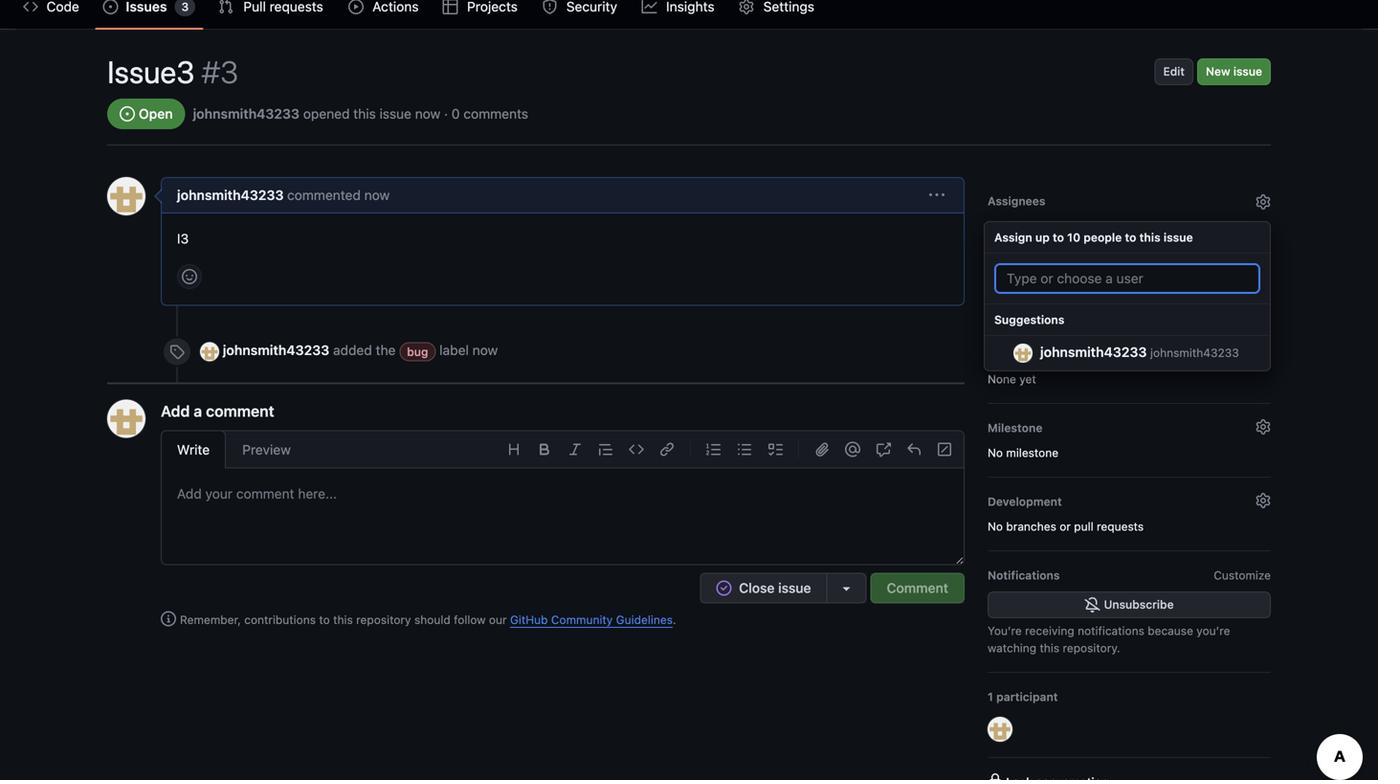 Task type: locate. For each thing, give the bounding box(es) containing it.
1 horizontal spatial bug
[[996, 294, 1017, 307]]

add left "your"
[[177, 486, 202, 502]]

1 no from the top
[[988, 219, 1003, 233]]

cross reference image
[[876, 442, 891, 457]]

johnsmith43233 link up "i3"
[[177, 187, 284, 203]]

gear image inside assignees popup button
[[1256, 194, 1271, 210]]

1 vertical spatial comment
[[236, 486, 294, 502]]

bug link down labels
[[988, 291, 1024, 310]]

now link
[[364, 187, 390, 203], [473, 342, 498, 358]]

no for no one— assign yourself
[[988, 219, 1003, 233]]

gear image
[[739, 0, 754, 14], [1256, 346, 1271, 361]]

gear image inside milestone popup button
[[1256, 419, 1271, 435]]

@johnsmith43233 image
[[107, 177, 146, 215]]

johnsmith43233
[[193, 106, 300, 122], [177, 187, 284, 203], [223, 342, 330, 358], [1041, 344, 1147, 360], [1151, 346, 1239, 359]]

table image
[[443, 0, 458, 14]]

1 vertical spatial add
[[177, 486, 202, 502]]

issue down assignees popup button
[[1164, 231, 1193, 244]]

to
[[1053, 231, 1064, 244], [1125, 231, 1137, 244], [319, 613, 330, 627]]

add for add your comment here...
[[177, 486, 202, 502]]

gear image inside labels popup button
[[1256, 266, 1271, 281]]

add
[[161, 402, 190, 420], [177, 486, 202, 502]]

tag image
[[169, 344, 185, 359]]

@johnsmith43233 image right tag 'icon'
[[200, 342, 219, 361]]

johnsmith43233 link for opened this issue
[[193, 106, 300, 122]]

no one— assign yourself
[[988, 219, 1118, 233]]

now right commented
[[364, 187, 390, 203]]

issue opened image
[[103, 0, 118, 14]]

labels button
[[988, 262, 1271, 287]]

johnsmith43233 added   the bug
[[223, 342, 428, 358]]

@johnsmith43233 image left a
[[107, 400, 146, 438]]

1 vertical spatial now link
[[473, 342, 498, 358]]

gear image for assignees
[[1256, 194, 1271, 210]]

bug link right the
[[399, 342, 436, 361]]

3 gear image from the top
[[1256, 419, 1271, 435]]

suggestions
[[995, 313, 1065, 326]]

play image
[[348, 0, 364, 14]]

0 horizontal spatial now link
[[364, 187, 390, 203]]

gear image inside projects popup button
[[1256, 346, 1271, 361]]

  text field
[[162, 469, 964, 564]]

no left branches
[[988, 520, 1003, 533]]

no left one—
[[988, 219, 1003, 233]]

or
[[1060, 520, 1071, 533]]

2 vertical spatial now
[[473, 342, 498, 358]]

no for no branches or pull requests
[[988, 520, 1003, 533]]

no inside select assignees "element"
[[988, 219, 1003, 233]]

Type or choose a user text field
[[995, 263, 1261, 294]]

yourself
[[1075, 219, 1118, 233]]

this down assignees popup button
[[1140, 231, 1161, 244]]

comment for a
[[206, 402, 274, 420]]

issue inside close issue "button"
[[778, 580, 811, 596]]

this inside you're receiving notifications because you're watching this repository.
[[1040, 641, 1060, 655]]

johnsmith43233 link down #3
[[193, 106, 300, 122]]

0 vertical spatial no
[[988, 219, 1003, 233]]

1 vertical spatial gear image
[[1256, 346, 1271, 361]]

johnsmith43233 inside johnsmith43233 added   the bug
[[223, 342, 330, 358]]

comment down preview
[[236, 486, 294, 502]]

the
[[376, 342, 396, 358]]

assign
[[995, 231, 1033, 244]]

this down receiving
[[1040, 641, 1060, 655]]

2 no from the top
[[988, 446, 1003, 459]]

1 vertical spatial no
[[988, 446, 1003, 459]]

repository.
[[1063, 641, 1121, 655]]

unsubscribe button
[[988, 592, 1271, 618]]

1 horizontal spatial gear image
[[1256, 346, 1271, 361]]

gear image
[[1256, 194, 1271, 210], [1256, 266, 1271, 281], [1256, 419, 1271, 435], [1256, 493, 1271, 508]]

assignees button
[[988, 189, 1271, 213]]

gear image inside development popup button
[[1256, 493, 1271, 508]]

list ordered image
[[706, 442, 722, 457]]

0 vertical spatial add
[[161, 402, 190, 420]]

1 horizontal spatial now
[[415, 106, 441, 122]]

add for add a comment
[[161, 402, 190, 420]]

your
[[205, 486, 233, 502]]

notifications
[[988, 569, 1060, 582]]

issue
[[1234, 65, 1263, 78], [380, 106, 412, 122], [1164, 231, 1193, 244], [778, 580, 811, 596]]

this inside select assignees "element"
[[1140, 231, 1161, 244]]

assign
[[1037, 219, 1071, 233]]

now link right label
[[473, 342, 498, 358]]

johnsmith43233 for johnsmith43233 added   the bug
[[223, 342, 330, 358]]

1 horizontal spatial bug link
[[988, 291, 1024, 310]]

gear image for milestone
[[1256, 419, 1271, 435]]

to left 10 on the top right of page
[[1053, 231, 1064, 244]]

0 vertical spatial johnsmith43233 link
[[193, 106, 300, 122]]

issue right close
[[778, 580, 811, 596]]

1 gear image from the top
[[1256, 194, 1271, 210]]

select assignees element
[[984, 189, 1271, 371]]

no inside link issues element
[[988, 520, 1003, 533]]

1 vertical spatial bug
[[407, 345, 428, 358]]

3 no from the top
[[988, 520, 1003, 533]]

close issue button
[[700, 573, 827, 604]]

4 gear image from the top
[[1256, 493, 1271, 508]]

0 horizontal spatial now
[[364, 187, 390, 203]]

pull
[[1074, 520, 1094, 533]]

italic image
[[568, 442, 583, 457]]

now right label
[[473, 342, 498, 358]]

no down milestone
[[988, 446, 1003, 459]]

0 vertical spatial now
[[415, 106, 441, 122]]

issue left · at left top
[[380, 106, 412, 122]]

now link right commented
[[364, 187, 390, 203]]

bold image
[[537, 442, 552, 457]]

select milestones element
[[988, 415, 1271, 461]]

johnsmith43233 link left added
[[223, 342, 330, 358]]

write button
[[161, 430, 226, 469]]

1 vertical spatial @johnsmith43233 image
[[107, 400, 146, 438]]

0 vertical spatial gear image
[[739, 0, 754, 14]]

1 vertical spatial johnsmith43233 link
[[177, 187, 284, 203]]

issue3 #3
[[107, 54, 239, 90]]

bug link
[[988, 291, 1024, 310], [399, 342, 436, 361]]

issue3
[[107, 54, 195, 90]]

reply image
[[907, 442, 922, 457]]

to right people
[[1125, 231, 1137, 244]]

add a comment
[[161, 402, 274, 420]]

1 vertical spatial now
[[364, 187, 390, 203]]

milestone
[[1006, 446, 1059, 459]]

paperclip image
[[815, 442, 830, 457]]

diff ignored image
[[937, 442, 952, 457]]

labels
[[988, 268, 1025, 281]]

our
[[489, 613, 507, 627]]

@johnsmith43233 image down 1
[[988, 717, 1013, 742]]

bug
[[996, 294, 1017, 307], [407, 345, 428, 358]]

0 vertical spatial comment
[[206, 402, 274, 420]]

bug down labels
[[996, 294, 1017, 307]]

issue closed image
[[717, 581, 732, 596]]

1 participant
[[988, 690, 1058, 704]]

2 horizontal spatial @johnsmith43233 image
[[988, 717, 1013, 742]]

issue right new
[[1234, 65, 1263, 78]]

add your comment here...
[[177, 486, 337, 502]]

bug inside johnsmith43233 added   the bug
[[407, 345, 428, 358]]

0 horizontal spatial gear image
[[739, 0, 754, 14]]

2 vertical spatial no
[[988, 520, 1003, 533]]

no branches or pull requests
[[988, 520, 1144, 533]]

quote image
[[598, 442, 614, 457]]

added
[[333, 342, 372, 358]]

johnsmith43233 inside johnsmith43233 johnsmith43233
[[1151, 346, 1239, 359]]

github community guidelines link
[[510, 613, 673, 627]]

johnsmith43233 link
[[193, 106, 300, 122], [177, 187, 284, 203], [223, 342, 330, 358]]

opened
[[303, 106, 350, 122]]

1
[[988, 690, 994, 704]]

bug right the
[[407, 345, 428, 358]]

1 horizontal spatial to
[[1053, 231, 1064, 244]]

0 horizontal spatial @johnsmith43233 image
[[107, 400, 146, 438]]

0 horizontal spatial to
[[319, 613, 330, 627]]

0 horizontal spatial bug
[[407, 345, 428, 358]]

one—
[[1006, 219, 1037, 233]]

to right contributions
[[319, 613, 330, 627]]

no
[[988, 219, 1003, 233], [988, 446, 1003, 459], [988, 520, 1003, 533]]

to for assign up to 10 people to this issue
[[1053, 231, 1064, 244]]

tasklist image
[[768, 442, 783, 457]]

2 gear image from the top
[[1256, 266, 1271, 281]]

issue inside select assignees "element"
[[1164, 231, 1193, 244]]

now left · at left top
[[415, 106, 441, 122]]

10
[[1068, 231, 1081, 244]]

open
[[139, 106, 173, 122]]

customize
[[1214, 569, 1271, 582]]

unsubscribe
[[1104, 598, 1174, 611]]

1 horizontal spatial @johnsmith43233 image
[[200, 342, 219, 361]]

code image
[[629, 442, 644, 457]]

because
[[1148, 624, 1194, 638]]

add left a
[[161, 402, 190, 420]]

.
[[673, 613, 676, 627]]

comment up add a comment "tab list"
[[206, 402, 274, 420]]

code image
[[23, 0, 38, 14]]

now
[[415, 106, 441, 122], [364, 187, 390, 203], [473, 342, 498, 358]]

1 vertical spatial bug link
[[399, 342, 436, 361]]

@johnsmith43233 image
[[200, 342, 219, 361], [107, 400, 146, 438], [988, 717, 1013, 742]]

new issue
[[1206, 65, 1263, 78]]

assign yourself button
[[1037, 217, 1118, 235]]

no inside the select milestones element
[[988, 446, 1003, 459]]

new
[[1206, 65, 1231, 78]]

2 horizontal spatial now
[[473, 342, 498, 358]]

none
[[988, 372, 1016, 386]]



Task type: describe. For each thing, give the bounding box(es) containing it.
repository
[[356, 613, 411, 627]]

0 vertical spatial bug
[[996, 294, 1017, 307]]

label
[[440, 342, 469, 358]]

1 horizontal spatial now link
[[473, 342, 498, 358]]

close issue
[[739, 580, 811, 596]]

write
[[177, 442, 210, 458]]

preview
[[242, 442, 291, 458]]

issue inside new issue link
[[1234, 65, 1263, 78]]

milestone button
[[988, 415, 1271, 440]]

projects button
[[988, 342, 1271, 367]]

johnsmith43233 for johnsmith43233 commented now
[[177, 187, 284, 203]]

no for no milestone
[[988, 446, 1003, 459]]

info image
[[161, 611, 176, 627]]

a
[[194, 402, 202, 420]]

you're receiving notifications because you're watching this repository.
[[988, 624, 1231, 655]]

remember,
[[180, 613, 241, 627]]

no milestone
[[988, 446, 1059, 459]]

i3
[[177, 231, 189, 246]]

milestone
[[988, 421, 1043, 435]]

watching
[[988, 641, 1037, 655]]

comments
[[464, 106, 528, 122]]

2 horizontal spatial to
[[1125, 231, 1137, 244]]

johnsmith43233 for johnsmith43233 opened this issue now · 0 comments
[[193, 106, 300, 122]]

assign up to 10 people to this issue
[[995, 231, 1193, 244]]

gear image for development
[[1256, 493, 1271, 508]]

comment for your
[[236, 486, 294, 502]]

close
[[739, 580, 775, 596]]

johnsmith43233 opened this issue now · 0 comments
[[193, 106, 528, 122]]

here...
[[298, 486, 337, 502]]

lock image
[[988, 773, 1003, 780]]

comment button
[[871, 573, 965, 604]]

to for remember, contributions to this repository should follow     our github community guidelines .
[[319, 613, 330, 627]]

this left repository
[[333, 613, 353, 627]]

notifications
[[1078, 624, 1145, 638]]

none yet
[[988, 372, 1036, 386]]

people
[[1084, 231, 1122, 244]]

comment
[[887, 580, 949, 596]]

add a comment element
[[161, 400, 965, 604]]

shield image
[[542, 0, 557, 14]]

johnsmith43233 checkbox item
[[985, 336, 1270, 370]]

up
[[1036, 231, 1050, 244]]

johnsmith43233 link for commented
[[177, 187, 284, 203]]

yet
[[1020, 372, 1036, 386]]

johnsmith43233 johnsmith43233
[[1041, 344, 1239, 360]]

heading image
[[506, 442, 522, 457]]

3 link
[[95, 0, 203, 21]]

  text field inside add a comment element
[[162, 469, 964, 564]]

3
[[181, 0, 189, 13]]

add or remove reactions image
[[182, 269, 197, 284]]

issue opened image
[[120, 106, 135, 122]]

0 horizontal spatial bug link
[[399, 342, 436, 361]]

2 vertical spatial johnsmith43233 link
[[223, 342, 330, 358]]

list unordered image
[[737, 442, 752, 457]]

github
[[510, 613, 548, 627]]

0 vertical spatial bug link
[[988, 291, 1024, 310]]

2 vertical spatial @johnsmith43233 image
[[988, 717, 1013, 742]]

commented
[[287, 187, 361, 203]]

follow
[[454, 613, 486, 627]]

development button
[[988, 489, 1271, 514]]

development
[[988, 495, 1062, 508]]

should
[[414, 613, 451, 627]]

link image
[[660, 442, 675, 457]]

bell slash image
[[1085, 597, 1100, 613]]

0
[[452, 106, 460, 122]]

link issues element
[[988, 489, 1271, 535]]

receiving
[[1025, 624, 1075, 638]]

johnsmith43233 menu
[[985, 254, 1270, 370]]

branches
[[1006, 520, 1057, 533]]

#3
[[202, 54, 239, 90]]

0 vertical spatial @johnsmith43233 image
[[200, 342, 219, 361]]

add or remove reactions element
[[177, 264, 202, 289]]

new issue link
[[1198, 58, 1271, 85]]

preview button
[[226, 430, 307, 469]]

show options image
[[929, 188, 945, 203]]

projects
[[988, 347, 1034, 361]]

mention image
[[845, 442, 861, 457]]

label now
[[440, 342, 498, 358]]

this right opened
[[353, 106, 376, 122]]

add a comment tab list
[[161, 430, 307, 469]]

guidelines
[[616, 613, 673, 627]]

johnsmith43233 commented now
[[177, 187, 390, 203]]

you're
[[988, 624, 1022, 638]]

community
[[551, 613, 613, 627]]

select projects element
[[988, 342, 1271, 388]]

·
[[444, 106, 448, 122]]

graph image
[[642, 0, 657, 14]]

you're
[[1197, 624, 1231, 638]]

johnsmith43233 for johnsmith43233 johnsmith43233
[[1041, 344, 1147, 360]]

assignees
[[988, 194, 1046, 208]]

requests
[[1097, 520, 1144, 533]]

gear image for labels
[[1256, 266, 1271, 281]]

participant
[[997, 690, 1058, 704]]

0 vertical spatial now link
[[364, 187, 390, 203]]

contributions
[[244, 613, 316, 627]]

git pull request image
[[218, 0, 234, 14]]

remember, contributions to this repository should follow     our github community guidelines .
[[180, 613, 676, 627]]



Task type: vqa. For each thing, say whether or not it's contained in the screenshot.
chevron right image
no



